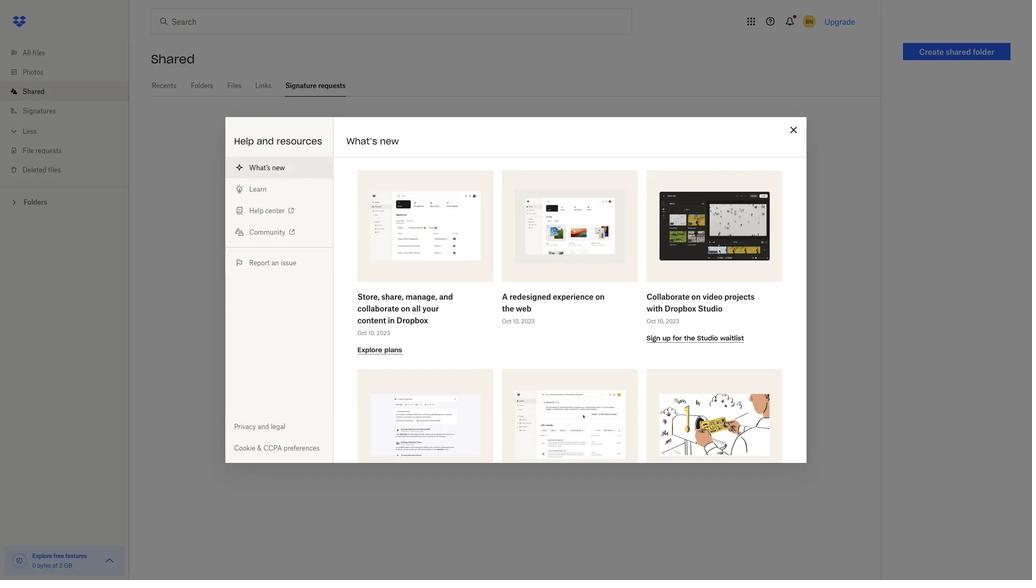 Task type: locate. For each thing, give the bounding box(es) containing it.
10, down content
[[368, 330, 375, 336]]

explore
[[357, 346, 382, 354], [32, 553, 52, 560]]

deleted files link
[[9, 160, 129, 180]]

0 vertical spatial and
[[257, 136, 274, 147]]

1 vertical spatial shared
[[23, 87, 45, 95]]

2023 down in
[[376, 330, 390, 336]]

1 vertical spatial new
[[272, 164, 285, 172]]

0
[[32, 562, 36, 569]]

0 vertical spatial shared
[[151, 52, 195, 67]]

on inside 'collaborate on video projects with dropbox studio oct 10, 2023'
[[691, 292, 700, 301]]

0 vertical spatial what's new
[[346, 136, 399, 147]]

explore inside explore plans link
[[357, 346, 382, 354]]

projects
[[724, 292, 754, 301]]

2 vertical spatial and
[[258, 423, 269, 431]]

store,
[[357, 292, 379, 301]]

and right 'manage,'
[[439, 292, 453, 301]]

1 vertical spatial explore
[[32, 553, 52, 560]]

10, down the web
[[512, 318, 519, 325]]

0 vertical spatial the
[[502, 304, 514, 313]]

shared up recents link at the left top of the page
[[151, 52, 195, 67]]

oct
[[502, 318, 511, 325], [646, 318, 656, 325], [357, 330, 366, 336]]

links
[[255, 82, 272, 90]]

1 vertical spatial what's new
[[249, 164, 285, 172]]

1 horizontal spatial new
[[380, 136, 399, 147]]

explore left plans
[[357, 346, 382, 354]]

folders link
[[190, 75, 214, 95]]

1 vertical spatial help
[[249, 207, 264, 215]]

folders down deleted
[[24, 198, 47, 206]]

files
[[33, 49, 45, 57], [48, 166, 61, 174]]

links link
[[255, 75, 272, 95]]

1 horizontal spatial explore
[[357, 346, 382, 354]]

0 vertical spatial what's
[[346, 136, 377, 147]]

dropbox
[[664, 304, 696, 313], [396, 316, 428, 325]]

1 vertical spatial dropbox
[[396, 316, 428, 325]]

1 vertical spatial folders
[[24, 198, 47, 206]]

2 horizontal spatial on
[[691, 292, 700, 301]]

folders button
[[0, 194, 129, 210]]

2
[[59, 562, 62, 569]]

folders
[[191, 82, 213, 90], [24, 198, 47, 206]]

folder
[[973, 47, 994, 56]]

and for resources
[[257, 136, 274, 147]]

folders left files
[[191, 82, 213, 90]]

collaborate
[[646, 292, 689, 301]]

help up what's new button
[[234, 136, 254, 147]]

0 horizontal spatial the
[[502, 304, 514, 313]]

0 vertical spatial folders
[[191, 82, 213, 90]]

2023 down the web
[[521, 318, 534, 325]]

new
[[380, 136, 399, 147], [272, 164, 285, 172]]

1 horizontal spatial files
[[48, 166, 61, 174]]

10, down with
[[657, 318, 664, 325]]

and
[[257, 136, 274, 147], [439, 292, 453, 301], [258, 423, 269, 431]]

1 horizontal spatial 2023
[[521, 318, 534, 325]]

and left legal
[[258, 423, 269, 431]]

collaborate on video projects with dropbox studio oct 10, 2023
[[646, 292, 754, 325]]

and up what's new button
[[257, 136, 274, 147]]

10, inside 'collaborate on video projects with dropbox studio oct 10, 2023'
[[657, 318, 664, 325]]

oct down a
[[502, 318, 511, 325]]

2023 up for
[[665, 318, 679, 325]]

dropbox down 'all' at the left
[[396, 316, 428, 325]]

what's
[[346, 136, 377, 147], [249, 164, 270, 172]]

2023
[[521, 318, 534, 325], [665, 318, 679, 325], [376, 330, 390, 336]]

help
[[234, 136, 254, 147], [249, 207, 264, 215]]

list containing all files
[[0, 37, 129, 187]]

1 horizontal spatial oct
[[502, 318, 511, 325]]

cookie & ccpa preferences
[[234, 444, 320, 452]]

tab list
[[151, 75, 881, 97]]

1 vertical spatial files
[[48, 166, 61, 174]]

up
[[662, 334, 670, 343]]

0 horizontal spatial oct
[[357, 330, 366, 336]]

for
[[672, 334, 682, 343]]

help left center
[[249, 207, 264, 215]]

requests inside tab list
[[318, 82, 346, 90]]

list
[[0, 37, 129, 187]]

on
[[595, 292, 604, 301], [691, 292, 700, 301], [401, 304, 410, 313]]

0 vertical spatial help
[[234, 136, 254, 147]]

files
[[227, 82, 242, 90]]

10, inside store, share, manage, and collaborate on all your content in dropbox oct 10, 2023
[[368, 330, 375, 336]]

shared down photos
[[23, 87, 45, 95]]

explore inside explore free features 0 bytes of 2 gb
[[32, 553, 52, 560]]

help and resources
[[234, 136, 322, 147]]

1 vertical spatial what's
[[249, 164, 270, 172]]

0 vertical spatial requests
[[318, 82, 346, 90]]

0 vertical spatial studio
[[698, 304, 722, 313]]

1 horizontal spatial folders
[[191, 82, 213, 90]]

0 horizontal spatial files
[[33, 49, 45, 57]]

and inside store, share, manage, and collaborate on all your content in dropbox oct 10, 2023
[[439, 292, 453, 301]]

0 horizontal spatial requests
[[35, 146, 62, 155]]

illustration of an empty shelf image
[[431, 232, 592, 393]]

report
[[249, 259, 270, 267]]

content
[[357, 316, 386, 325]]

studio
[[698, 304, 722, 313], [697, 334, 718, 343]]

files link
[[227, 75, 242, 95]]

cookie & ccpa preferences button
[[225, 438, 333, 459]]

requests right signature
[[318, 82, 346, 90]]

quota usage element
[[11, 553, 28, 570]]

0 vertical spatial explore
[[357, 346, 382, 354]]

shared
[[151, 52, 195, 67], [23, 87, 45, 95]]

1 horizontal spatial on
[[595, 292, 604, 301]]

share,
[[381, 292, 403, 301]]

waitlist
[[720, 334, 744, 343]]

ccpa
[[263, 444, 282, 452]]

explore plans link
[[357, 345, 402, 355]]

on left 'all' at the left
[[401, 304, 410, 313]]

the right for
[[684, 334, 695, 343]]

less image
[[9, 126, 19, 137]]

on left video
[[691, 292, 700, 301]]

0 horizontal spatial new
[[272, 164, 285, 172]]

10, inside 'a redesigned experience on the web oct 10, 2023'
[[512, 318, 519, 325]]

and inside privacy and legal link
[[258, 423, 269, 431]]

with
[[646, 304, 663, 313]]

gb
[[64, 562, 72, 569]]

studio down video
[[698, 304, 722, 313]]

appear
[[566, 160, 598, 171]]

signatures link
[[9, 101, 129, 120]]

studio inside 'collaborate on video projects with dropbox studio oct 10, 2023'
[[698, 304, 722, 313]]

1 horizontal spatial 10,
[[512, 318, 519, 325]]

all files link
[[9, 43, 129, 62]]

requests
[[318, 82, 346, 90], [35, 146, 62, 155]]

1 horizontal spatial requests
[[318, 82, 346, 90]]

files for all files
[[33, 49, 45, 57]]

upgrade
[[824, 17, 855, 26]]

requests right file
[[35, 146, 62, 155]]

dash answer screen image
[[370, 394, 480, 456]]

explore up "bytes"
[[32, 553, 52, 560]]

oct down with
[[646, 318, 656, 325]]

deleted files
[[23, 166, 61, 174]]

explore for explore free features 0 bytes of 2 gb
[[32, 553, 52, 560]]

0 horizontal spatial dropbox
[[396, 316, 428, 325]]

0 horizontal spatial shared
[[23, 87, 45, 95]]

1 vertical spatial requests
[[35, 146, 62, 155]]

features
[[65, 553, 87, 560]]

0 horizontal spatial 10,
[[368, 330, 375, 336]]

a
[[502, 292, 507, 301]]

0 horizontal spatial folders
[[24, 198, 47, 206]]

files right deleted
[[48, 166, 61, 174]]

files right all
[[33, 49, 45, 57]]

0 horizontal spatial 2023
[[376, 330, 390, 336]]

1 horizontal spatial the
[[684, 334, 695, 343]]

1 horizontal spatial dropbox
[[664, 304, 696, 313]]

2 horizontal spatial 2023
[[665, 318, 679, 325]]

1 vertical spatial and
[[439, 292, 453, 301]]

1 horizontal spatial what's
[[346, 136, 377, 147]]

deleted
[[23, 166, 46, 174]]

what's inside button
[[249, 164, 270, 172]]

2023 inside 'a redesigned experience on the web oct 10, 2023'
[[521, 318, 534, 325]]

0 vertical spatial files
[[33, 49, 45, 57]]

dropbox ai helps users search for files in their folders image
[[515, 391, 625, 460]]

2023 inside store, share, manage, and collaborate on all your content in dropbox oct 10, 2023
[[376, 330, 390, 336]]

2 horizontal spatial oct
[[646, 318, 656, 325]]

signature requests link
[[285, 75, 346, 95]]

0 horizontal spatial on
[[401, 304, 410, 313]]

0 horizontal spatial explore
[[32, 553, 52, 560]]

0 horizontal spatial what's
[[249, 164, 270, 172]]

they'll
[[537, 160, 563, 171]]

2 horizontal spatial 10,
[[657, 318, 664, 325]]

on right experience
[[595, 292, 604, 301]]

with dropbox studio, users can collaborate on video projects image
[[659, 192, 769, 261]]

the down a
[[502, 304, 514, 313]]

oct down content
[[357, 330, 366, 336]]

on inside 'a redesigned experience on the web oct 10, 2023'
[[595, 292, 604, 301]]

the
[[502, 304, 514, 313], [684, 334, 695, 343]]

dropbox down collaborate in the right of the page
[[664, 304, 696, 313]]

0 vertical spatial dropbox
[[664, 304, 696, 313]]

0 horizontal spatial what's new
[[249, 164, 285, 172]]

studio left waitlist on the right of the page
[[697, 334, 718, 343]]

sign up for the studio waitlist link
[[646, 333, 744, 343]]

shared link
[[9, 82, 129, 101]]

someone looking at a paper coupon image
[[659, 394, 769, 456]]



Task type: vqa. For each thing, say whether or not it's contained in the screenshot.
DROPBOX
yes



Task type: describe. For each thing, give the bounding box(es) containing it.
help center link
[[225, 200, 333, 221]]

create
[[919, 47, 944, 56]]

collaborate
[[357, 304, 399, 313]]

bytes
[[37, 562, 51, 569]]

what's new button
[[225, 157, 333, 178]]

files for deleted files
[[48, 166, 61, 174]]

signatures
[[23, 107, 56, 115]]

shared
[[946, 47, 971, 56]]

when you request signatures, they'll appear here.
[[400, 160, 624, 171]]

sign up for the studio waitlist
[[646, 334, 744, 343]]

recents
[[152, 82, 176, 90]]

report an issue link
[[225, 252, 333, 274]]

signature
[[285, 82, 317, 90]]

recents link
[[151, 75, 177, 95]]

folders inside button
[[24, 198, 47, 206]]

a redesigned experience on the web oct 10, 2023
[[502, 292, 604, 325]]

learn
[[249, 185, 267, 193]]

issue
[[281, 259, 296, 267]]

redesigned
[[509, 292, 551, 301]]

help for help center
[[249, 207, 264, 215]]

&
[[257, 444, 262, 452]]

manage,
[[405, 292, 437, 301]]

report an issue
[[249, 259, 296, 267]]

the entry point screen of dropbox sign image
[[370, 192, 480, 261]]

dropbox inside 'collaborate on video projects with dropbox studio oct 10, 2023'
[[664, 304, 696, 313]]

file requests link
[[9, 141, 129, 160]]

new inside button
[[272, 164, 285, 172]]

photos link
[[9, 62, 129, 82]]

learn link
[[225, 178, 333, 200]]

resources
[[277, 136, 322, 147]]

oct inside 'collaborate on video projects with dropbox studio oct 10, 2023'
[[646, 318, 656, 325]]

dropbox image
[[9, 11, 30, 32]]

preferences
[[284, 444, 320, 452]]

file requests
[[23, 146, 62, 155]]

center
[[265, 207, 285, 215]]

the inside 'a redesigned experience on the web oct 10, 2023'
[[502, 304, 514, 313]]

help center
[[249, 207, 285, 215]]

requests for signature requests
[[318, 82, 346, 90]]

privacy and legal
[[234, 423, 285, 431]]

0 vertical spatial new
[[380, 136, 399, 147]]

cookie
[[234, 444, 255, 452]]

community
[[249, 228, 285, 236]]

here.
[[601, 160, 624, 171]]

all
[[412, 304, 420, 313]]

1 horizontal spatial shared
[[151, 52, 195, 67]]

less
[[23, 127, 37, 135]]

all
[[23, 49, 31, 57]]

your
[[422, 304, 439, 313]]

and for legal
[[258, 423, 269, 431]]

photos
[[23, 68, 44, 76]]

file
[[23, 146, 34, 155]]

1 vertical spatial studio
[[697, 334, 718, 343]]

experience
[[553, 292, 593, 301]]

an
[[271, 259, 279, 267]]

1 vertical spatial the
[[684, 334, 695, 343]]

create shared folder button
[[903, 43, 1011, 60]]

plans
[[384, 346, 402, 354]]

requests for file requests
[[35, 146, 62, 155]]

signature requests
[[285, 82, 346, 90]]

help for help and resources
[[234, 136, 254, 147]]

when
[[400, 160, 425, 171]]

all files
[[23, 49, 45, 57]]

shared inside list item
[[23, 87, 45, 95]]

2023 inside 'collaborate on video projects with dropbox studio oct 10, 2023'
[[665, 318, 679, 325]]

what's new inside what's new button
[[249, 164, 285, 172]]

video
[[702, 292, 722, 301]]

web
[[516, 304, 531, 313]]

the all files section of dropbox image
[[515, 190, 625, 263]]

folders inside tab list
[[191, 82, 213, 90]]

shared list item
[[0, 82, 129, 101]]

help and resources dialog
[[225, 117, 807, 581]]

on inside store, share, manage, and collaborate on all your content in dropbox oct 10, 2023
[[401, 304, 410, 313]]

of
[[53, 562, 58, 569]]

explore plans
[[357, 346, 402, 354]]

request
[[447, 160, 482, 171]]

privacy
[[234, 423, 256, 431]]

1 horizontal spatial what's new
[[346, 136, 399, 147]]

oct inside store, share, manage, and collaborate on all your content in dropbox oct 10, 2023
[[357, 330, 366, 336]]

you
[[428, 160, 444, 171]]

dropbox inside store, share, manage, and collaborate on all your content in dropbox oct 10, 2023
[[396, 316, 428, 325]]

explore for explore plans
[[357, 346, 382, 354]]

free
[[54, 553, 64, 560]]

in
[[388, 316, 394, 325]]

legal
[[271, 423, 285, 431]]

create shared folder
[[919, 47, 994, 56]]

tab list containing recents
[[151, 75, 881, 97]]

community link
[[225, 221, 333, 243]]

signatures,
[[485, 160, 534, 171]]

sign
[[646, 334, 660, 343]]

privacy and legal link
[[225, 416, 333, 438]]

upgrade link
[[824, 17, 855, 26]]

store, share, manage, and collaborate on all your content in dropbox oct 10, 2023
[[357, 292, 453, 336]]

oct inside 'a redesigned experience on the web oct 10, 2023'
[[502, 318, 511, 325]]

explore free features 0 bytes of 2 gb
[[32, 553, 87, 569]]



